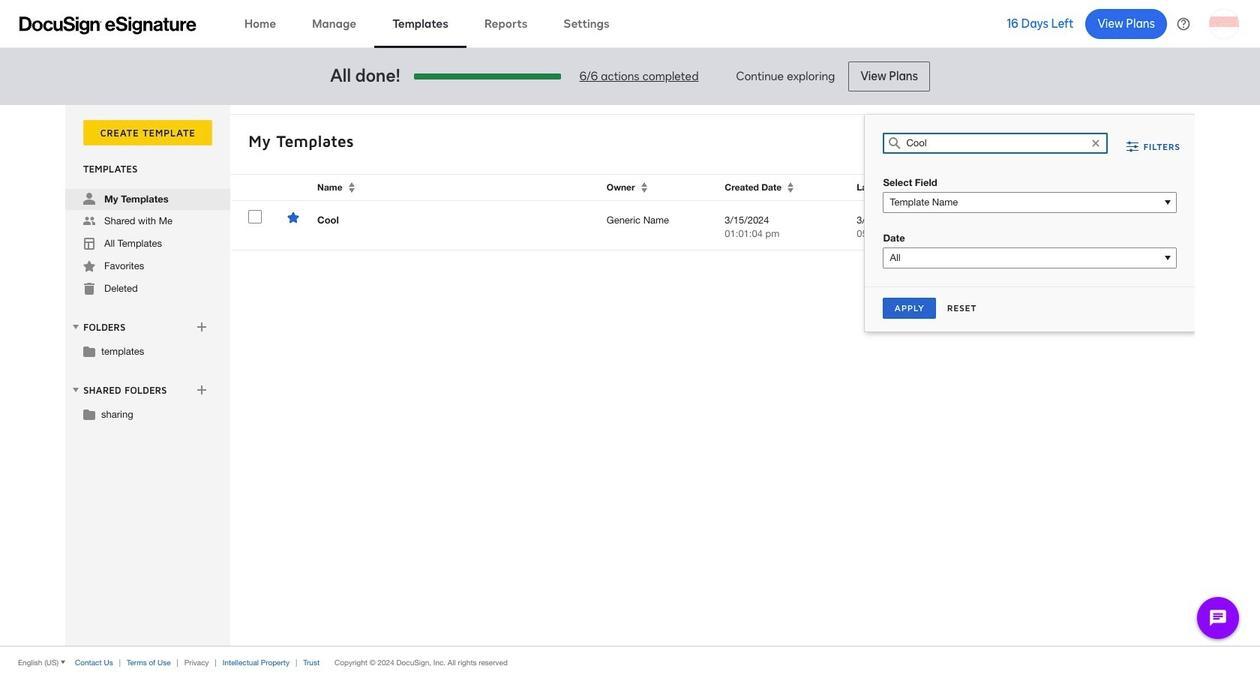Task type: vqa. For each thing, say whether or not it's contained in the screenshot.
the Your uploaded profile image
yes



Task type: locate. For each thing, give the bounding box(es) containing it.
1 vertical spatial folder image
[[83, 408, 95, 420]]

secondary navigation region
[[65, 105, 1199, 646]]

Search My Templates text field
[[907, 134, 1086, 153]]

folder image
[[83, 345, 95, 357], [83, 408, 95, 420]]

user image
[[83, 193, 95, 205]]

shared image
[[83, 215, 95, 227]]

docusign esignature image
[[20, 16, 197, 34]]

1 folder image from the top
[[83, 345, 95, 357]]

more info region
[[0, 646, 1261, 678]]

0 vertical spatial folder image
[[83, 345, 95, 357]]

view folders image
[[70, 321, 82, 333]]

templates image
[[83, 238, 95, 250]]

star filled image
[[83, 260, 95, 272]]

2 folder image from the top
[[83, 408, 95, 420]]

folder image for "view folders" image
[[83, 345, 95, 357]]



Task type: describe. For each thing, give the bounding box(es) containing it.
remove cool from favorites image
[[287, 212, 299, 224]]

trash image
[[83, 283, 95, 295]]

view shared folders image
[[70, 384, 82, 396]]

folder image for view shared folders image
[[83, 408, 95, 420]]

your uploaded profile image image
[[1210, 9, 1240, 39]]



